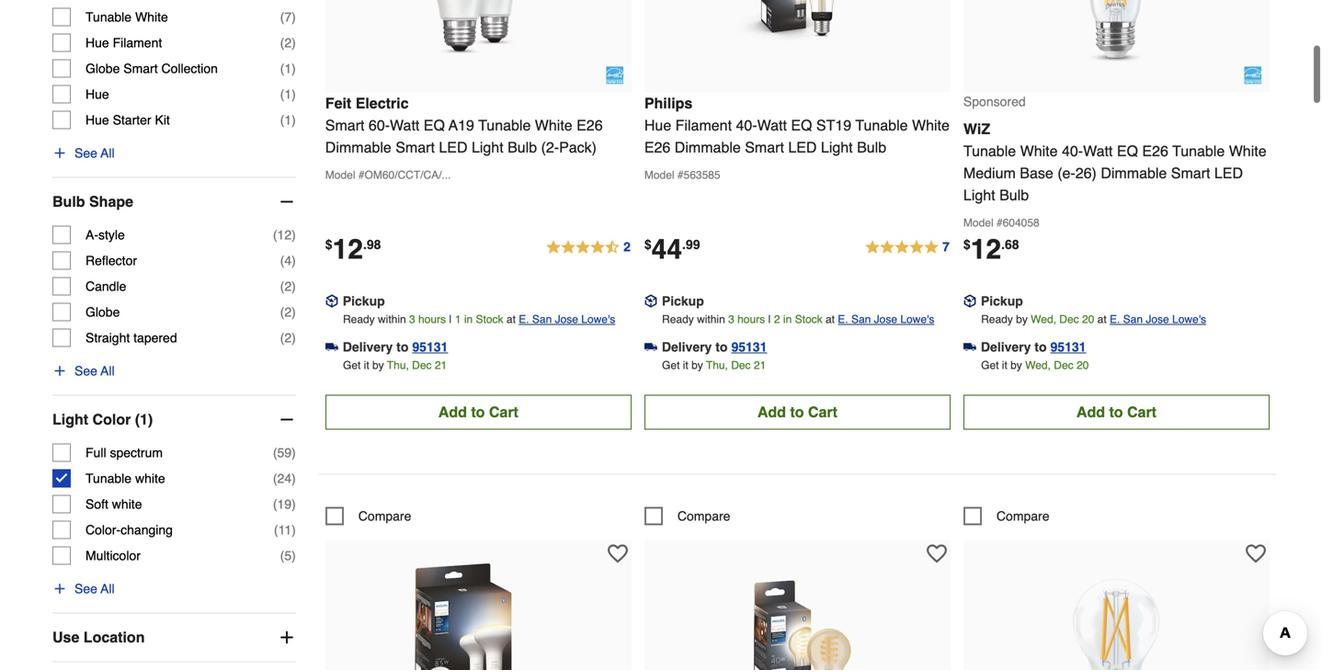 Task type: vqa. For each thing, say whether or not it's contained in the screenshot.


Task type: describe. For each thing, give the bounding box(es) containing it.
hue inside philips hue filament 40-watt eq st19 tunable white e26 dimmable smart led light bulb
[[644, 117, 671, 134]]

it for ready by wed, dec 20 at e. san jose lowe's
[[1002, 359, 1008, 372]]

26)
[[1076, 164, 1097, 181]]

( 12 )
[[273, 228, 296, 242]]

light color (1)
[[52, 411, 153, 428]]

base
[[1020, 164, 1054, 181]]

1 see all button from the top
[[52, 144, 115, 162]]

philips hue filament 40-watt eq a19 tunable white e26 dimmable smart led light bulb image
[[696, 549, 899, 670]]

hours for 2
[[738, 313, 765, 326]]

( 11 )
[[274, 523, 296, 538]]

color
[[92, 411, 131, 428]]

model for smart 60-watt eq a19 tunable white e26 dimmable smart led light bulb (2-pack)
[[325, 169, 355, 181]]

1 vertical spatial 20
[[1077, 359, 1089, 372]]

at for 1
[[507, 313, 516, 326]]

59
[[277, 446, 292, 460]]

) for candle
[[292, 279, 296, 294]]

$ 12 .98
[[325, 233, 381, 265]]

0 vertical spatial 7
[[284, 10, 292, 24]]

pickup image for ready within 3 hours | 1 in stock at e. san jose lowe's
[[325, 295, 338, 308]]

actual price $44.99 element
[[644, 233, 700, 265]]

hue starter kit
[[86, 113, 170, 127]]

collection
[[161, 61, 218, 76]]

ready within 3 hours | 2 in stock at e. san jose lowe's
[[662, 313, 935, 326]]

jose for ready within 3 hours | 1 in stock at e. san jose lowe's
[[555, 313, 578, 326]]

12 for ( 12 )
[[277, 228, 292, 242]]

minus image
[[278, 193, 296, 211]]

.99
[[682, 237, 700, 252]]

white for tunable white
[[135, 471, 165, 486]]

compare for 5005451127 element
[[678, 509, 731, 524]]

12 for $ 12 .68
[[971, 233, 1001, 265]]

24
[[277, 471, 292, 486]]

led for a19
[[439, 139, 468, 156]]

led inside the wiz tunable white 40-watt eq e26 tunable white medium base (e-26) dimmable smart led light bulb
[[1215, 164, 1243, 181]]

21 for 1
[[435, 359, 447, 372]]

2 horizontal spatial model
[[964, 216, 994, 229]]

starter
[[113, 113, 151, 127]]

hue filament
[[86, 35, 162, 50]]

minus image
[[278, 411, 296, 429]]

( 19 )
[[273, 497, 296, 512]]

use
[[52, 629, 79, 646]]

$ 44 .99
[[644, 233, 700, 265]]

7 button
[[864, 237, 951, 259]]

candle
[[86, 279, 126, 294]]

2 for candle
[[284, 279, 292, 294]]

compare for 5013794735 element
[[358, 509, 411, 524]]

e26 for smart 60-watt eq a19 tunable white e26 dimmable smart led light bulb (2-pack)
[[577, 117, 603, 134]]

tunable white
[[86, 471, 165, 486]]

2 button
[[545, 237, 632, 259]]

feit electricsmart 60-watt eq a19 tunable white e26 dimmable smart led light bulb (2-pack) element
[[325, 0, 632, 92]]

4
[[284, 253, 292, 268]]

3 cart from the left
[[1127, 404, 1157, 421]]

2 horizontal spatial #
[[997, 216, 1003, 229]]

location
[[83, 629, 145, 646]]

2 heart outline image from the left
[[1246, 544, 1266, 564]]

by for ready within 3 hours | 2 in stock at e. san jose lowe's
[[692, 359, 703, 372]]

(e-
[[1058, 164, 1076, 181]]

eq for a19
[[424, 117, 445, 134]]

1 see all from the top
[[74, 146, 115, 161]]

smart inside the wiz tunable white 40-watt eq e26 tunable white medium base (e-26) dimmable smart led light bulb
[[1171, 164, 1210, 181]]

1 all from the top
[[101, 146, 115, 161]]

use location
[[52, 629, 145, 646]]

pack)
[[559, 139, 597, 156]]

1 see from the top
[[74, 146, 97, 161]]

e. san jose lowe's button for ready within 3 hours | 1 in stock at e. san jose lowe's
[[519, 310, 615, 329]]

0 vertical spatial 20
[[1082, 313, 1095, 326]]

tapered
[[133, 331, 177, 345]]

style
[[98, 228, 125, 242]]

see all button for light color
[[52, 580, 115, 598]]

plus image for light color
[[52, 582, 67, 596]]

dimmable for smart
[[325, 139, 392, 156]]

3 delivery to 95131 from the left
[[981, 340, 1086, 354]]

$ 12 .68
[[964, 233, 1019, 265]]

electric
[[356, 95, 409, 112]]

e26 for hue filament 40-watt eq st19 tunable white e26 dimmable smart led light bulb
[[644, 139, 671, 156]]

dec for ready within 3 hours | 1 in stock at e. san jose lowe's
[[412, 359, 432, 372]]

( for tunable white
[[273, 471, 277, 486]]

(1)
[[135, 411, 153, 428]]

40- for (e-
[[1062, 142, 1083, 159]]

( for hue starter kit
[[280, 113, 284, 127]]

smart inside philips hue filament 40-watt eq st19 tunable white e26 dimmable smart led light bulb
[[745, 139, 784, 156]]

feit electric smart 60-watt eq a19 tunable white e26 dimmable smart led light bulb (2-pack)
[[325, 95, 603, 156]]

bulb shape button
[[52, 178, 296, 226]]

globe smart collection
[[86, 61, 218, 76]]

color-changing
[[86, 523, 173, 538]]

plus image inside "see all" button
[[52, 146, 67, 161]]

heart outline image
[[608, 544, 628, 564]]

(2-
[[541, 139, 559, 156]]

actual price $12.98 element
[[325, 233, 381, 265]]

ready for ready within 3 hours | 1 in stock at e. san jose lowe's
[[343, 313, 375, 326]]

) for globe smart collection
[[292, 61, 296, 76]]

use location button
[[52, 614, 296, 662]]

watt for filament
[[757, 117, 787, 134]]

# for feit electric smart 60-watt eq a19 tunable white e26 dimmable smart led light bulb (2-pack)
[[358, 169, 365, 181]]

3 add to cart button from the left
[[964, 395, 1270, 430]]

medium
[[964, 164, 1016, 181]]

san for ready within 3 hours | 1 in stock at e. san jose lowe's
[[532, 313, 552, 326]]

) for hue starter kit
[[292, 113, 296, 127]]

3 lowe's from the left
[[1172, 313, 1206, 326]]

5014017927 element
[[964, 507, 1050, 525]]

get it by thu, dec 21 for ready within 3 hours | 2 in stock at e. san jose lowe's
[[662, 359, 766, 372]]

straight
[[86, 331, 130, 345]]

5
[[284, 549, 292, 563]]

) for color-changing
[[292, 523, 296, 538]]

model # om60/cct/ca/...
[[325, 169, 451, 181]]

( for globe smart collection
[[280, 61, 284, 76]]

tunable inside philips hue filament 40-watt eq st19 tunable white e26 dimmable smart led light bulb
[[856, 117, 908, 134]]

stock for 2
[[795, 313, 823, 326]]

get it by thu, dec 21 for ready within 3 hours | 1 in stock at e. san jose lowe's
[[343, 359, 447, 372]]

white for feit electric
[[535, 117, 573, 134]]

$ for $ 44 .99
[[644, 237, 652, 252]]

it for ready within 3 hours | 1 in stock at e. san jose lowe's
[[364, 359, 369, 372]]

bulb shape
[[52, 193, 133, 210]]

( 24 )
[[273, 471, 296, 486]]

philips hue filament 40-watt eq st19 tunable white e26 dimmable smart led light bulb image
[[696, 0, 899, 85]]

color-
[[86, 523, 121, 538]]

2 for straight tapered
[[284, 331, 292, 345]]

ready within 3 hours | 1 in stock at e. san jose lowe's
[[343, 313, 615, 326]]

in for 1
[[464, 313, 473, 326]]

ready by wed, dec 20 at e. san jose lowe's
[[981, 313, 1206, 326]]

1 add to cart from the left
[[438, 404, 518, 421]]

lowe's for ready within 3 hours | 1 in stock at e. san jose lowe's
[[581, 313, 615, 326]]

see all for bulb shape
[[74, 364, 115, 378]]

3 add to cart from the left
[[1077, 404, 1157, 421]]

95131 for 1
[[412, 340, 448, 354]]

wiz tunable white 40-watt eq e26 tunable white medium base (e-26) dimmable smart led light bulb image
[[1016, 0, 1218, 85]]

1 add from the left
[[438, 404, 467, 421]]

dec for ready within 3 hours | 2 in stock at e. san jose lowe's
[[731, 359, 751, 372]]

) for reflector
[[292, 253, 296, 268]]

0 vertical spatial filament
[[113, 35, 162, 50]]

multicolor
[[86, 549, 141, 563]]

model # 604058
[[964, 216, 1040, 229]]

compare for 5014017927 element
[[997, 509, 1050, 524]]

1 for hue
[[284, 87, 292, 102]]

60-
[[369, 117, 390, 134]]

bulb inside feit electric smart 60-watt eq a19 tunable white e26 dimmable smart led light bulb (2-pack)
[[508, 139, 537, 156]]

) for tunable white
[[292, 471, 296, 486]]

2 add to cart button from the left
[[644, 395, 951, 430]]

2 ( 1 ) from the top
[[280, 87, 296, 102]]

hours for 1
[[418, 313, 446, 326]]

pickup for ready by wed, dec 20 at e. san jose lowe's
[[981, 294, 1023, 308]]

energy star qualified image
[[606, 66, 624, 84]]

see for light color
[[74, 582, 97, 596]]

0 vertical spatial wed,
[[1031, 313, 1056, 326]]

7 inside 5 stars image
[[943, 239, 950, 254]]

44
[[652, 233, 682, 265]]

$ for $ 12 .68
[[964, 237, 971, 252]]

604058
[[1003, 216, 1040, 229]]

( for color-changing
[[274, 523, 278, 538]]

full spectrum
[[86, 446, 163, 460]]

energy star qualified image
[[1244, 66, 1262, 84]]

philips
[[644, 95, 693, 112]]

5005451127 element
[[644, 507, 731, 525]]

by for ready within 3 hours | 1 in stock at e. san jose lowe's
[[372, 359, 384, 372]]

1 vertical spatial wed,
[[1025, 359, 1051, 372]]

( 1 ) for collection
[[280, 61, 296, 76]]

sponsored
[[964, 94, 1026, 109]]

11
[[278, 523, 292, 538]]

3 san from the left
[[1123, 313, 1143, 326]]

straight tapered
[[86, 331, 177, 345]]

( for a-style
[[273, 228, 277, 242]]

a-
[[86, 228, 98, 242]]

.98
[[363, 237, 381, 252]]

within for ready within 3 hours | 1 in stock at e. san jose lowe's
[[378, 313, 406, 326]]

in for 2
[[783, 313, 792, 326]]

e26 inside the wiz tunable white 40-watt eq e26 tunable white medium base (e-26) dimmable smart led light bulb
[[1142, 142, 1169, 159]]

1 cart from the left
[[489, 404, 518, 421]]

hue for hue
[[86, 87, 109, 102]]

feit
[[325, 95, 351, 112]]

1 heart outline image from the left
[[927, 544, 947, 564]]

( 4 )
[[280, 253, 296, 268]]

tunable inside feit electric smart 60-watt eq a19 tunable white e26 dimmable smart led light bulb (2-pack)
[[478, 117, 531, 134]]

philips hue filament 40-watt eq st19 tunable white e26 dimmable smart led light bulb
[[644, 95, 950, 156]]

white up hue filament
[[135, 10, 168, 24]]

( for candle
[[280, 279, 284, 294]]



Task type: locate. For each thing, give the bounding box(es) containing it.
1 horizontal spatial #
[[678, 169, 684, 181]]

2 vertical spatial see
[[74, 582, 97, 596]]

( 1 ) for kit
[[280, 113, 296, 127]]

white left wiz
[[912, 117, 950, 134]]

see up the bulb shape
[[74, 146, 97, 161]]

1 horizontal spatial compare
[[678, 509, 731, 524]]

get it by thu, dec 21
[[343, 359, 447, 372], [662, 359, 766, 372]]

white
[[135, 10, 168, 24], [535, 117, 573, 134], [912, 117, 950, 134], [1020, 142, 1058, 159], [1229, 142, 1267, 159]]

3 for 1
[[409, 313, 415, 326]]

1 vertical spatial white
[[112, 497, 142, 512]]

$ inside $ 12 .68
[[964, 237, 971, 252]]

3 jose from the left
[[1146, 313, 1169, 326]]

2
[[284, 35, 292, 50], [623, 239, 631, 254], [284, 279, 292, 294], [284, 305, 292, 320], [774, 313, 780, 326], [284, 331, 292, 345]]

to
[[396, 340, 409, 354], [716, 340, 728, 354], [1035, 340, 1047, 354], [471, 404, 485, 421], [790, 404, 804, 421], [1109, 404, 1123, 421]]

21 down ready within 3 hours | 2 in stock at e. san jose lowe's
[[754, 359, 766, 372]]

2 it from the left
[[683, 359, 688, 372]]

2 horizontal spatial delivery to 95131
[[981, 340, 1086, 354]]

1 horizontal spatial get it by thu, dec 21
[[662, 359, 766, 372]]

3 95131 button from the left
[[1051, 338, 1086, 356]]

0 horizontal spatial get
[[343, 359, 361, 372]]

1 vertical spatial see
[[74, 364, 97, 378]]

1 vertical spatial see all button
[[52, 362, 115, 380]]

3 see all from the top
[[74, 582, 115, 596]]

0 horizontal spatial add to cart
[[438, 404, 518, 421]]

smart
[[123, 61, 158, 76], [325, 117, 365, 134], [396, 139, 435, 156], [745, 139, 784, 156], [1171, 164, 1210, 181]]

( for hue
[[280, 87, 284, 102]]

2 inside 4.5 stars image
[[623, 239, 631, 254]]

0 horizontal spatial #
[[358, 169, 365, 181]]

0 vertical spatial see all button
[[52, 144, 115, 162]]

ready for ready by wed, dec 20 at e. san jose lowe's
[[981, 313, 1013, 326]]

4 ( 2 ) from the top
[[280, 331, 296, 345]]

0 horizontal spatial pickup image
[[325, 295, 338, 308]]

within for ready within 3 hours | 2 in stock at e. san jose lowe's
[[697, 313, 725, 326]]

dimmable inside the wiz tunable white 40-watt eq e26 tunable white medium base (e-26) dimmable smart led light bulb
[[1101, 164, 1167, 181]]

pickup image
[[325, 295, 338, 308], [644, 295, 657, 308], [964, 295, 976, 308]]

40- inside philips hue filament 40-watt eq st19 tunable white e26 dimmable smart led light bulb
[[736, 117, 757, 134]]

within
[[378, 313, 406, 326], [697, 313, 725, 326]]

2 $ from the left
[[644, 237, 652, 252]]

4.5 stars image
[[545, 237, 632, 259]]

at
[[507, 313, 516, 326], [826, 313, 835, 326], [1098, 313, 1107, 326]]

1 horizontal spatial 40-
[[1062, 142, 1083, 159]]

in
[[464, 313, 473, 326], [783, 313, 792, 326]]

1 horizontal spatial 95131 button
[[731, 338, 767, 356]]

shape
[[89, 193, 133, 210]]

led for st19
[[788, 139, 817, 156]]

95131 button for 1
[[412, 338, 448, 356]]

1 ( 1 ) from the top
[[280, 61, 296, 76]]

within down .99
[[697, 313, 725, 326]]

delivery to 95131 down "ready within 3 hours | 1 in stock at e. san jose lowe's"
[[343, 340, 448, 354]]

1 lowe's from the left
[[581, 313, 615, 326]]

2 horizontal spatial $
[[964, 237, 971, 252]]

1 ) from the top
[[292, 10, 296, 24]]

( 2 )
[[280, 35, 296, 50], [280, 279, 296, 294], [280, 305, 296, 320], [280, 331, 296, 345]]

0 horizontal spatial it
[[364, 359, 369, 372]]

2 pickup image from the left
[[644, 295, 657, 308]]

0 horizontal spatial lowe's
[[581, 313, 615, 326]]

40- for smart
[[736, 117, 757, 134]]

pickup image down 44
[[644, 295, 657, 308]]

) for hue filament
[[292, 35, 296, 50]]

1 globe from the top
[[86, 61, 120, 76]]

light
[[472, 139, 504, 156], [821, 139, 853, 156], [964, 187, 995, 204], [52, 411, 88, 428]]

40- up (e-
[[1062, 142, 1083, 159]]

$ for $ 12 .98
[[325, 237, 332, 252]]

e.
[[519, 313, 529, 326], [838, 313, 848, 326], [1110, 313, 1120, 326]]

3 pickup from the left
[[981, 294, 1023, 308]]

1 21 from the left
[[435, 359, 447, 372]]

1 plus image from the top
[[52, 364, 67, 378]]

12 for $ 12 .98
[[332, 233, 363, 265]]

2 horizontal spatial e. san jose lowe's button
[[1110, 310, 1206, 329]]

3
[[409, 313, 415, 326], [728, 313, 734, 326]]

2 horizontal spatial e26
[[1142, 142, 1169, 159]]

pickup down $ 44 .99
[[662, 294, 704, 308]]

watt inside philips hue filament 40-watt eq st19 tunable white e26 dimmable smart led light bulb
[[757, 117, 787, 134]]

2 hours from the left
[[738, 313, 765, 326]]

light down st19
[[821, 139, 853, 156]]

delivery to 95131 for 1
[[343, 340, 448, 354]]

bulb inside philips hue filament 40-watt eq st19 tunable white e26 dimmable smart led light bulb
[[857, 139, 886, 156]]

hue for hue filament
[[86, 35, 109, 50]]

delivery to 95131 for 2
[[662, 340, 767, 354]]

12 up the 4
[[277, 228, 292, 242]]

feit electric smart 60-watt eq a19 tunable white e26 dimmable smart led light bulb (2-pack) image
[[377, 0, 580, 85]]

3 compare from the left
[[997, 509, 1050, 524]]

2 horizontal spatial pickup image
[[964, 295, 976, 308]]

2 horizontal spatial delivery
[[981, 340, 1031, 354]]

20 up get it by wed, dec 20 on the right of page
[[1082, 313, 1095, 326]]

#
[[358, 169, 365, 181], [678, 169, 684, 181], [997, 216, 1003, 229]]

white
[[135, 471, 165, 486], [112, 497, 142, 512]]

9 ) from the top
[[292, 305, 296, 320]]

tunable
[[86, 10, 132, 24], [478, 117, 531, 134], [856, 117, 908, 134], [964, 142, 1016, 159], [1173, 142, 1225, 159], [86, 471, 132, 486]]

truck filled image for ready within 3 hours | 1 in stock at e. san jose lowe's
[[325, 341, 338, 354]]

pickup for ready within 3 hours | 2 in stock at e. san jose lowe's
[[662, 294, 704, 308]]

1 get it by thu, dec 21 from the left
[[343, 359, 447, 372]]

0 horizontal spatial truck filled image
[[325, 341, 338, 354]]

3 at from the left
[[1098, 313, 1107, 326]]

( 1 ) down ( 7 )
[[280, 61, 296, 76]]

2 3 from the left
[[728, 313, 734, 326]]

# up .98
[[358, 169, 365, 181]]

2 horizontal spatial pickup
[[981, 294, 1023, 308]]

1 vertical spatial 40-
[[1062, 142, 1083, 159]]

( for full spectrum
[[273, 446, 277, 460]]

1 ( 2 ) from the top
[[280, 35, 296, 50]]

3 e. from the left
[[1110, 313, 1120, 326]]

dimmable for filament
[[675, 139, 741, 156]]

2 pickup from the left
[[662, 294, 704, 308]]

1 pickup image from the left
[[325, 295, 338, 308]]

dimmable
[[325, 139, 392, 156], [675, 139, 741, 156], [1101, 164, 1167, 181]]

led inside philips hue filament 40-watt eq st19 tunable white e26 dimmable smart led light bulb
[[788, 139, 817, 156]]

truck filled image
[[325, 341, 338, 354], [644, 341, 657, 354]]

8 ) from the top
[[292, 279, 296, 294]]

) for multicolor
[[292, 549, 296, 563]]

tunable white
[[86, 10, 168, 24]]

light inside the wiz tunable white 40-watt eq e26 tunable white medium base (e-26) dimmable smart led light bulb
[[964, 187, 995, 204]]

1 horizontal spatial 21
[[754, 359, 766, 372]]

plus image
[[52, 146, 67, 161], [278, 629, 296, 647]]

1 vertical spatial filament
[[676, 117, 732, 134]]

light left color
[[52, 411, 88, 428]]

white for wiz
[[1229, 142, 1267, 159]]

1 horizontal spatial delivery to 95131
[[662, 340, 767, 354]]

pickup image for ready by wed, dec 20 at e. san jose lowe's
[[964, 295, 976, 308]]

light inside feit electric smart 60-watt eq a19 tunable white e26 dimmable smart led light bulb (2-pack)
[[472, 139, 504, 156]]

st19
[[816, 117, 852, 134]]

ready up get it by wed, dec 20 on the right of page
[[981, 313, 1013, 326]]

pickup down actual price $12.98 element
[[343, 294, 385, 308]]

) for globe
[[292, 305, 296, 320]]

it for ready within 3 hours | 2 in stock at e. san jose lowe's
[[683, 359, 688, 372]]

0 vertical spatial 40-
[[736, 117, 757, 134]]

4 ) from the top
[[292, 87, 296, 102]]

1 $ from the left
[[325, 237, 332, 252]]

all down multicolor at bottom left
[[101, 582, 115, 596]]

see all button down straight
[[52, 362, 115, 380]]

95131 button down "ready within 3 hours | 1 in stock at e. san jose lowe's"
[[412, 338, 448, 356]]

1 horizontal spatial at
[[826, 313, 835, 326]]

thu,
[[387, 359, 409, 372], [706, 359, 728, 372]]

( 1 ) left feit
[[280, 87, 296, 102]]

0 vertical spatial see all
[[74, 146, 115, 161]]

delivery to 95131 up get it by wed, dec 20 on the right of page
[[981, 340, 1086, 354]]

get
[[343, 359, 361, 372], [662, 359, 680, 372], [981, 359, 999, 372]]

see all down multicolor at bottom left
[[74, 582, 115, 596]]

e26 inside philips hue filament 40-watt eq st19 tunable white e26 dimmable smart led light bulb
[[644, 139, 671, 156]]

( 59 )
[[273, 446, 296, 460]]

2 add from the left
[[758, 404, 786, 421]]

10 ) from the top
[[292, 331, 296, 345]]

12 right the 4
[[332, 233, 363, 265]]

pickup down actual price $12.68 element
[[981, 294, 1023, 308]]

( 2 ) for globe
[[280, 305, 296, 320]]

( for tunable white
[[280, 10, 284, 24]]

eq inside the wiz tunable white 40-watt eq e26 tunable white medium base (e-26) dimmable smart led light bulb
[[1117, 142, 1138, 159]]

san for ready within 3 hours | 2 in stock at e. san jose lowe's
[[851, 313, 871, 326]]

2 for hue filament
[[284, 35, 292, 50]]

bulb inside the wiz tunable white 40-watt eq e26 tunable white medium base (e-26) dimmable smart led light bulb
[[1000, 187, 1029, 204]]

0 horizontal spatial get it by thu, dec 21
[[343, 359, 447, 372]]

dec down ready within 3 hours | 2 in stock at e. san jose lowe's
[[731, 359, 751, 372]]

1 horizontal spatial filament
[[676, 117, 732, 134]]

0 horizontal spatial watt
[[390, 117, 420, 134]]

delivery for ready by wed, dec 20 at e. san jose lowe's
[[981, 340, 1031, 354]]

12
[[277, 228, 292, 242], [332, 233, 363, 265], [971, 233, 1001, 265]]

compare inside 5013794735 element
[[358, 509, 411, 524]]

1 horizontal spatial plus image
[[278, 629, 296, 647]]

( for soft white
[[273, 497, 277, 512]]

0 horizontal spatial heart outline image
[[927, 544, 947, 564]]

model
[[325, 169, 355, 181], [644, 169, 675, 181], [964, 216, 994, 229]]

0 vertical spatial plus image
[[52, 364, 67, 378]]

see all down hue starter kit
[[74, 146, 115, 161]]

ready for ready within 3 hours | 2 in stock at e. san jose lowe's
[[662, 313, 694, 326]]

white inside feit electric smart 60-watt eq a19 tunable white e26 dimmable smart led light bulb (2-pack)
[[535, 117, 573, 134]]

563585
[[684, 169, 721, 181]]

globe
[[86, 61, 120, 76], [86, 305, 120, 320]]

0 horizontal spatial $
[[325, 237, 332, 252]]

0 horizontal spatial led
[[439, 139, 468, 156]]

1 within from the left
[[378, 313, 406, 326]]

1 it from the left
[[364, 359, 369, 372]]

1 horizontal spatial model
[[644, 169, 675, 181]]

1 at from the left
[[507, 313, 516, 326]]

plus image up use
[[52, 582, 67, 596]]

get for ready within 3 hours | 1 in stock at e. san jose lowe's
[[343, 359, 361, 372]]

white down spectrum
[[135, 471, 165, 486]]

filament down the tunable white
[[113, 35, 162, 50]]

2 horizontal spatial cart
[[1127, 404, 1157, 421]]

e. for 2
[[838, 313, 848, 326]]

om60/cct/ca/...
[[365, 169, 451, 181]]

see down multicolor at bottom left
[[74, 582, 97, 596]]

compare inside 5005451127 element
[[678, 509, 731, 524]]

plus image up the bulb shape
[[52, 146, 67, 161]]

see all button down multicolor at bottom left
[[52, 580, 115, 598]]

stock for 1
[[476, 313, 503, 326]]

1 get from the left
[[343, 359, 361, 372]]

1 horizontal spatial delivery
[[662, 340, 712, 354]]

1 in from the left
[[464, 313, 473, 326]]

.68
[[1001, 237, 1019, 252]]

see
[[74, 146, 97, 161], [74, 364, 97, 378], [74, 582, 97, 596]]

dimmable up 563585
[[675, 139, 741, 156]]

model left 563585
[[644, 169, 675, 181]]

3 ( 2 ) from the top
[[280, 305, 296, 320]]

1 delivery from the left
[[343, 340, 393, 354]]

0 horizontal spatial delivery to 95131
[[343, 340, 448, 354]]

2 horizontal spatial ready
[[981, 313, 1013, 326]]

eq inside philips hue filament 40-watt eq st19 tunable white e26 dimmable smart led light bulb
[[791, 117, 812, 134]]

light down a19
[[472, 139, 504, 156]]

2 globe from the top
[[86, 305, 120, 320]]

3 ) from the top
[[292, 61, 296, 76]]

2 get from the left
[[662, 359, 680, 372]]

0 horizontal spatial 3
[[409, 313, 415, 326]]

95131 down ready within 3 hours | 2 in stock at e. san jose lowe's
[[731, 340, 767, 354]]

watt up 26)
[[1083, 142, 1113, 159]]

1 horizontal spatial truck filled image
[[644, 341, 657, 354]]

truck filled image for ready within 3 hours | 2 in stock at e. san jose lowe's
[[644, 341, 657, 354]]

dec
[[1060, 313, 1079, 326], [412, 359, 432, 372], [731, 359, 751, 372], [1054, 359, 1074, 372]]

3 get from the left
[[981, 359, 999, 372]]

1 horizontal spatial cart
[[808, 404, 838, 421]]

a19
[[449, 117, 474, 134]]

plus image up light color (1)
[[52, 364, 67, 378]]

dimmable inside philips hue filament 40-watt eq st19 tunable white e26 dimmable smart led light bulb
[[675, 139, 741, 156]]

2 truck filled image from the left
[[644, 341, 657, 354]]

dimmable inside feit electric smart 60-watt eq a19 tunable white e26 dimmable smart led light bulb (2-pack)
[[325, 139, 392, 156]]

1 horizontal spatial 3
[[728, 313, 734, 326]]

95131 for 2
[[731, 340, 767, 354]]

wiz
[[964, 120, 990, 137]]

wed, up get it by wed, dec 20 on the right of page
[[1031, 313, 1056, 326]]

globe for globe
[[86, 305, 120, 320]]

2 95131 from the left
[[731, 340, 767, 354]]

dec down "ready within 3 hours | 1 in stock at e. san jose lowe's"
[[412, 359, 432, 372]]

dec for ready by wed, dec 20 at e. san jose lowe's
[[1054, 359, 1074, 372]]

0 horizontal spatial model
[[325, 169, 355, 181]]

0 vertical spatial ( 1 )
[[280, 61, 296, 76]]

hue left starter in the left of the page
[[86, 113, 109, 127]]

hue down the tunable white
[[86, 35, 109, 50]]

get it by wed, dec 20
[[981, 359, 1089, 372]]

white for soft white
[[112, 497, 142, 512]]

$ inside $ 44 .99
[[644, 237, 652, 252]]

see for bulb shape
[[74, 364, 97, 378]]

1 horizontal spatial e. san jose lowe's button
[[838, 310, 935, 329]]

0 horizontal spatial add to cart button
[[325, 395, 632, 430]]

95131 down ready by wed, dec 20 at e. san jose lowe's
[[1051, 340, 1086, 354]]

1 horizontal spatial watt
[[757, 117, 787, 134]]

a-style
[[86, 228, 125, 242]]

0 horizontal spatial within
[[378, 313, 406, 326]]

1 for hue starter kit
[[284, 113, 292, 127]]

model up $ 12 .68
[[964, 216, 994, 229]]

see all button up the bulb shape
[[52, 144, 115, 162]]

(
[[280, 10, 284, 24], [280, 35, 284, 50], [280, 61, 284, 76], [280, 87, 284, 102], [280, 113, 284, 127], [273, 228, 277, 242], [280, 253, 284, 268], [280, 279, 284, 294], [280, 305, 284, 320], [280, 331, 284, 345], [273, 446, 277, 460], [273, 471, 277, 486], [273, 497, 277, 512], [274, 523, 278, 538], [280, 549, 284, 563]]

95131
[[412, 340, 448, 354], [731, 340, 767, 354], [1051, 340, 1086, 354]]

40- left st19
[[736, 117, 757, 134]]

changing
[[121, 523, 173, 538]]

within down .98
[[378, 313, 406, 326]]

$
[[325, 237, 332, 252], [644, 237, 652, 252], [964, 237, 971, 252]]

globe for globe smart collection
[[86, 61, 120, 76]]

watt for white
[[1083, 142, 1113, 159]]

delivery for ready within 3 hours | 2 in stock at e. san jose lowe's
[[662, 340, 712, 354]]

light down medium
[[964, 187, 995, 204]]

( 5 )
[[280, 549, 296, 563]]

1 horizontal spatial $
[[644, 237, 652, 252]]

it
[[364, 359, 369, 372], [683, 359, 688, 372], [1002, 359, 1008, 372]]

globe down hue filament
[[86, 61, 120, 76]]

pickup image up truck filled image
[[964, 295, 976, 308]]

delivery for ready within 3 hours | 1 in stock at e. san jose lowe's
[[343, 340, 393, 354]]

2 at from the left
[[826, 313, 835, 326]]

2 lowe's from the left
[[901, 313, 935, 326]]

3 95131 from the left
[[1051, 340, 1086, 354]]

plus image for bulb shape
[[52, 364, 67, 378]]

) for a-style
[[292, 228, 296, 242]]

dimmable down 60-
[[325, 139, 392, 156]]

e. san jose lowe's button
[[519, 310, 615, 329], [838, 310, 935, 329], [1110, 310, 1206, 329]]

2 delivery to 95131 from the left
[[662, 340, 767, 354]]

1 e. from the left
[[519, 313, 529, 326]]

e26
[[577, 117, 603, 134], [644, 139, 671, 156], [1142, 142, 1169, 159]]

white inside philips hue filament 40-watt eq st19 tunable white e26 dimmable smart led light bulb
[[912, 117, 950, 134]]

1 | from the left
[[449, 313, 452, 326]]

# up .68
[[997, 216, 1003, 229]]

2 horizontal spatial add to cart
[[1077, 404, 1157, 421]]

wiz tunable white 60-watt eq a19 tunable white medium base (e-26) dimmable smart led light bulb image
[[1016, 549, 1218, 670]]

1 delivery to 95131 from the left
[[343, 340, 448, 354]]

plus image down the 5
[[278, 629, 296, 647]]

2 horizontal spatial dimmable
[[1101, 164, 1167, 181]]

0 vertical spatial see
[[74, 146, 97, 161]]

delivery
[[343, 340, 393, 354], [662, 340, 712, 354], [981, 340, 1031, 354]]

eq for e26
[[1117, 142, 1138, 159]]

see all button for bulb shape
[[52, 362, 115, 380]]

2 compare from the left
[[678, 509, 731, 524]]

3 add from the left
[[1077, 404, 1105, 421]]

light inside philips hue filament 40-watt eq st19 tunable white e26 dimmable smart led light bulb
[[821, 139, 853, 156]]

2 stock from the left
[[795, 313, 823, 326]]

20
[[1082, 313, 1095, 326], [1077, 359, 1089, 372]]

20 down ready by wed, dec 20 at e. san jose lowe's
[[1077, 359, 1089, 372]]

see all
[[74, 146, 115, 161], [74, 364, 115, 378], [74, 582, 115, 596]]

led
[[439, 139, 468, 156], [788, 139, 817, 156], [1215, 164, 1243, 181]]

wed, down ready by wed, dec 20 at e. san jose lowe's
[[1025, 359, 1051, 372]]

3 it from the left
[[1002, 359, 1008, 372]]

40- inside the wiz tunable white 40-watt eq e26 tunable white medium base (e-26) dimmable smart led light bulb
[[1062, 142, 1083, 159]]

2 | from the left
[[768, 313, 771, 326]]

pickup image down $ 12 .98
[[325, 295, 338, 308]]

3 e. san jose lowe's button from the left
[[1110, 310, 1206, 329]]

1 truck filled image from the left
[[325, 341, 338, 354]]

( 2 ) for candle
[[280, 279, 296, 294]]

2 delivery from the left
[[662, 340, 712, 354]]

truck filled image
[[964, 341, 976, 354]]

14 ) from the top
[[292, 523, 296, 538]]

thu, for ready within 3 hours | 2 in stock at e. san jose lowe's
[[706, 359, 728, 372]]

see down straight
[[74, 364, 97, 378]]

( 1 ) up minus image
[[280, 113, 296, 127]]

1 add to cart button from the left
[[325, 395, 632, 430]]

1 compare from the left
[[358, 509, 411, 524]]

13 ) from the top
[[292, 497, 296, 512]]

2 21 from the left
[[754, 359, 766, 372]]

dec down ready by wed, dec 20 at e. san jose lowe's
[[1054, 359, 1074, 372]]

all down straight
[[101, 364, 115, 378]]

get for ready within 3 hours | 2 in stock at e. san jose lowe's
[[662, 359, 680, 372]]

2 horizontal spatial 95131
[[1051, 340, 1086, 354]]

0 horizontal spatial cart
[[489, 404, 518, 421]]

filament
[[113, 35, 162, 50], [676, 117, 732, 134]]

ready down $ 44 .99
[[662, 313, 694, 326]]

dimmable right 26)
[[1101, 164, 1167, 181]]

2 e. from the left
[[838, 313, 848, 326]]

0 horizontal spatial pickup
[[343, 294, 385, 308]]

wiztunable white 40-watt eq e26 tunable white medium base (e-26) dimmable smart led light bulb element
[[964, 0, 1270, 92]]

2 get it by thu, dec 21 from the left
[[662, 359, 766, 372]]

philips hue 80-watt eq br30 tunable white e26 dimmable smart led light bulb (2-pack) image
[[377, 549, 580, 670]]

$ left .99
[[644, 237, 652, 252]]

2 plus image from the top
[[52, 582, 67, 596]]

1 horizontal spatial pickup
[[662, 294, 704, 308]]

5 stars image
[[864, 237, 951, 259]]

led inside feit electric smart 60-watt eq a19 tunable white e26 dimmable smart led light bulb (2-pack)
[[439, 139, 468, 156]]

2 horizontal spatial at
[[1098, 313, 1107, 326]]

3 ( 1 ) from the top
[[280, 113, 296, 127]]

( 2 ) for straight tapered
[[280, 331, 296, 345]]

spectrum
[[110, 446, 163, 460]]

reflector
[[86, 253, 137, 268]]

2 add to cart from the left
[[758, 404, 838, 421]]

7 ) from the top
[[292, 253, 296, 268]]

2 95131 button from the left
[[731, 338, 767, 356]]

3 for 2
[[728, 313, 734, 326]]

1 horizontal spatial heart outline image
[[1246, 544, 1266, 564]]

hue
[[86, 35, 109, 50], [86, 87, 109, 102], [86, 113, 109, 127], [644, 117, 671, 134]]

3 all from the top
[[101, 582, 115, 596]]

0 horizontal spatial 21
[[435, 359, 447, 372]]

1 horizontal spatial |
[[768, 313, 771, 326]]

) for full spectrum
[[292, 446, 296, 460]]

delivery to 95131 down ready within 3 hours | 2 in stock at e. san jose lowe's
[[662, 340, 767, 354]]

white up the 'base'
[[1020, 142, 1058, 159]]

( for multicolor
[[280, 549, 284, 563]]

plus image inside use location button
[[278, 629, 296, 647]]

95131 down "ready within 3 hours | 1 in stock at e. san jose lowe's"
[[412, 340, 448, 354]]

wiz tunable white 40-watt eq e26 tunable white medium base (e-26) dimmable smart led light bulb
[[964, 120, 1267, 204]]

filament inside philips hue filament 40-watt eq st19 tunable white e26 dimmable smart led light bulb
[[676, 117, 732, 134]]

soft white
[[86, 497, 142, 512]]

watt
[[390, 117, 420, 134], [757, 117, 787, 134], [1083, 142, 1113, 159]]

see all button
[[52, 144, 115, 162], [52, 362, 115, 380], [52, 580, 115, 598]]

see all down straight
[[74, 364, 115, 378]]

2 horizontal spatial get
[[981, 359, 999, 372]]

get for ready by wed, dec 20 at e. san jose lowe's
[[981, 359, 999, 372]]

all down hue starter kit
[[101, 146, 115, 161]]

2 cart from the left
[[808, 404, 838, 421]]

all for bulb shape
[[101, 364, 115, 378]]

( for hue filament
[[280, 35, 284, 50]]

1 jose from the left
[[555, 313, 578, 326]]

1 vertical spatial plus image
[[278, 629, 296, 647]]

e. san jose lowe's button for ready within 3 hours | 2 in stock at e. san jose lowe's
[[838, 310, 935, 329]]

12 down model # 604058
[[971, 233, 1001, 265]]

e. for 1
[[519, 313, 529, 326]]

6 ) from the top
[[292, 228, 296, 242]]

5 ) from the top
[[292, 113, 296, 127]]

19
[[277, 497, 292, 512]]

2 horizontal spatial watt
[[1083, 142, 1113, 159]]

compare inside 5014017927 element
[[997, 509, 1050, 524]]

hue up hue starter kit
[[86, 87, 109, 102]]

5013794735 element
[[325, 507, 411, 525]]

1 vertical spatial all
[[101, 364, 115, 378]]

21 down "ready within 3 hours | 1 in stock at e. san jose lowe's"
[[435, 359, 447, 372]]

bulb
[[508, 139, 537, 156], [857, 139, 886, 156], [1000, 187, 1029, 204], [52, 193, 85, 210]]

2 san from the left
[[851, 313, 871, 326]]

0 horizontal spatial at
[[507, 313, 516, 326]]

0 horizontal spatial 40-
[[736, 117, 757, 134]]

0 horizontal spatial e.
[[519, 313, 529, 326]]

white down tunable white
[[112, 497, 142, 512]]

watt left st19
[[757, 117, 787, 134]]

1 horizontal spatial add to cart button
[[644, 395, 951, 430]]

95131 button down ready within 3 hours | 2 in stock at e. san jose lowe's
[[731, 338, 767, 356]]

watt down 'electric'
[[390, 117, 420, 134]]

hue down philips
[[644, 117, 671, 134]]

2 see from the top
[[74, 364, 97, 378]]

filament down philips
[[676, 117, 732, 134]]

2 horizontal spatial add
[[1077, 404, 1105, 421]]

see all for light color
[[74, 582, 115, 596]]

eq for st19
[[791, 117, 812, 134]]

$ down model # 604058
[[964, 237, 971, 252]]

1 thu, from the left
[[387, 359, 409, 372]]

( 7 )
[[280, 10, 296, 24]]

by for ready by wed, dec 20 at e. san jose lowe's
[[1011, 359, 1022, 372]]

( for reflector
[[280, 253, 284, 268]]

1 horizontal spatial eq
[[791, 117, 812, 134]]

) for soft white
[[292, 497, 296, 512]]

2 ( 2 ) from the top
[[280, 279, 296, 294]]

0 horizontal spatial compare
[[358, 509, 411, 524]]

21 for 2
[[754, 359, 766, 372]]

1
[[284, 61, 292, 76], [284, 87, 292, 102], [284, 113, 292, 127], [455, 313, 461, 326]]

2 horizontal spatial add to cart button
[[964, 395, 1270, 430]]

1 vertical spatial plus image
[[52, 582, 67, 596]]

2 ready from the left
[[662, 313, 694, 326]]

eq inside feit electric smart 60-watt eq a19 tunable white e26 dimmable smart led light bulb (2-pack)
[[424, 117, 445, 134]]

soft
[[86, 497, 108, 512]]

pickup
[[343, 294, 385, 308], [662, 294, 704, 308], [981, 294, 1023, 308]]

actual price $12.68 element
[[964, 233, 1019, 265]]

40-
[[736, 117, 757, 134], [1062, 142, 1083, 159]]

0 horizontal spatial e. san jose lowe's button
[[519, 310, 615, 329]]

3 ready from the left
[[981, 313, 1013, 326]]

2 jose from the left
[[874, 313, 897, 326]]

1 vertical spatial 7
[[943, 239, 950, 254]]

kit
[[155, 113, 170, 127]]

ready down actual price $12.98 element
[[343, 313, 375, 326]]

full
[[86, 446, 106, 460]]

1 horizontal spatial thu,
[[706, 359, 728, 372]]

2 for globe
[[284, 305, 292, 320]]

2 ) from the top
[[292, 35, 296, 50]]

0 horizontal spatial jose
[[555, 313, 578, 326]]

add to cart
[[438, 404, 518, 421], [758, 404, 838, 421], [1077, 404, 1157, 421]]

2 vertical spatial all
[[101, 582, 115, 596]]

7
[[284, 10, 292, 24], [943, 239, 950, 254]]

2 horizontal spatial led
[[1215, 164, 1243, 181]]

1 for globe smart collection
[[284, 61, 292, 76]]

watt inside feit electric smart 60-watt eq a19 tunable white e26 dimmable smart led light bulb (2-pack)
[[390, 117, 420, 134]]

heart outline image
[[927, 544, 947, 564], [1246, 544, 1266, 564]]

$ inside $ 12 .98
[[325, 237, 332, 252]]

0 vertical spatial all
[[101, 146, 115, 161]]

2 horizontal spatial compare
[[997, 509, 1050, 524]]

model # 563585
[[644, 169, 721, 181]]

white up '(2-'
[[535, 117, 573, 134]]

watt inside the wiz tunable white 40-watt eq e26 tunable white medium base (e-26) dimmable smart led light bulb
[[1083, 142, 1113, 159]]

1 san from the left
[[532, 313, 552, 326]]

0 horizontal spatial 95131 button
[[412, 338, 448, 356]]

$ left .98
[[325, 237, 332, 252]]

1 pickup from the left
[[343, 294, 385, 308]]

1 horizontal spatial hours
[[738, 313, 765, 326]]

1 95131 from the left
[[412, 340, 448, 354]]

san
[[532, 313, 552, 326], [851, 313, 871, 326], [1123, 313, 1143, 326]]

jose for ready within 3 hours | 2 in stock at e. san jose lowe's
[[874, 313, 897, 326]]

) for straight tapered
[[292, 331, 296, 345]]

e26 inside feit electric smart 60-watt eq a19 tunable white e26 dimmable smart led light bulb (2-pack)
[[577, 117, 603, 134]]

plus image
[[52, 364, 67, 378], [52, 582, 67, 596]]

add
[[438, 404, 467, 421], [758, 404, 786, 421], [1077, 404, 1105, 421]]

2 horizontal spatial jose
[[1146, 313, 1169, 326]]

2 in from the left
[[783, 313, 792, 326]]

0 horizontal spatial dimmable
[[325, 139, 392, 156]]

jose
[[555, 313, 578, 326], [874, 313, 897, 326], [1146, 313, 1169, 326]]

all for light color
[[101, 582, 115, 596]]

3 $ from the left
[[964, 237, 971, 252]]

1 horizontal spatial ready
[[662, 313, 694, 326]]

stock
[[476, 313, 503, 326], [795, 313, 823, 326]]

dec up get it by wed, dec 20 on the right of page
[[1060, 313, 1079, 326]]

white down energy star qualified image at the top right of the page
[[1229, 142, 1267, 159]]

model left om60/cct/ca/...
[[325, 169, 355, 181]]

12 ) from the top
[[292, 471, 296, 486]]

bulb inside button
[[52, 193, 85, 210]]

95131 button
[[412, 338, 448, 356], [731, 338, 767, 356], [1051, 338, 1086, 356]]

ready
[[343, 313, 375, 326], [662, 313, 694, 326], [981, 313, 1013, 326]]

95131 button down ready by wed, dec 20 at e. san jose lowe's
[[1051, 338, 1086, 356]]

1 horizontal spatial e26
[[644, 139, 671, 156]]

# up .99
[[678, 169, 684, 181]]

globe down 'candle'
[[86, 305, 120, 320]]



